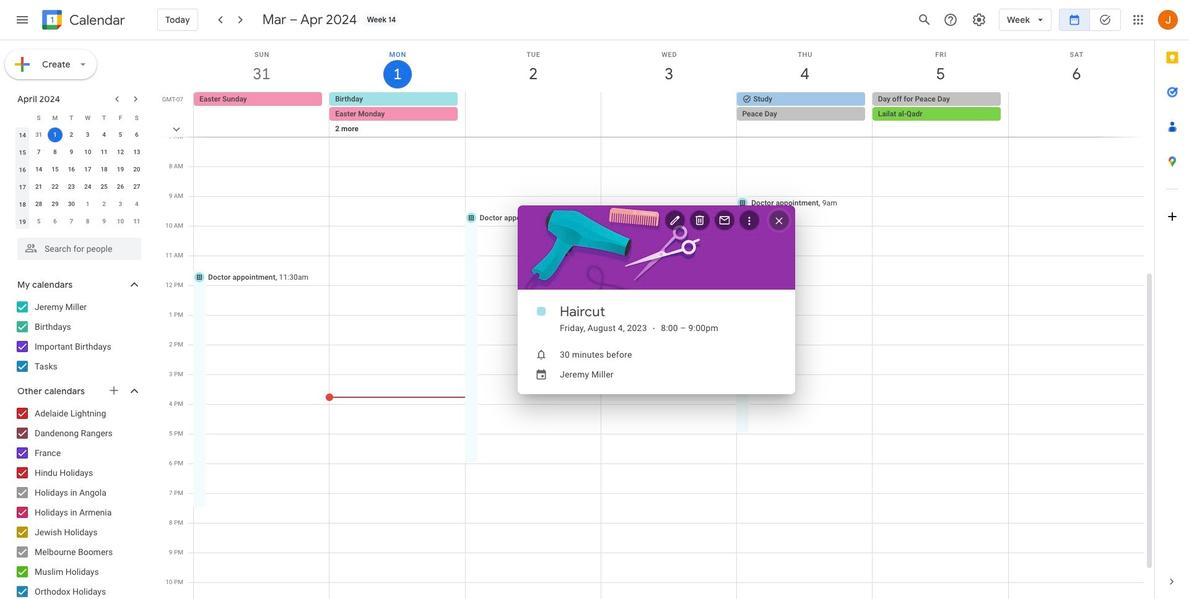 Task type: describe. For each thing, give the bounding box(es) containing it.
21 element
[[31, 180, 46, 195]]

may 6 element
[[48, 214, 63, 229]]

4 element
[[97, 128, 112, 143]]

may 9 element
[[97, 214, 112, 229]]

15 element
[[48, 162, 63, 177]]

may 4 element
[[129, 197, 144, 212]]

11 element
[[97, 145, 112, 160]]

28 element
[[31, 197, 46, 212]]

may 10 element
[[113, 214, 128, 229]]

cell inside row group
[[47, 126, 63, 144]]

6 element
[[129, 128, 144, 143]]

add other calendars image
[[108, 385, 120, 397]]

3 element
[[80, 128, 95, 143]]

settings menu image
[[972, 12, 987, 27]]

14 element
[[31, 162, 46, 177]]

delete event image
[[694, 214, 706, 226]]

1 vertical spatial heading
[[560, 303, 605, 321]]

may 11 element
[[129, 214, 144, 229]]

may 5 element
[[31, 214, 46, 229]]

column header inside april 2024 grid
[[14, 109, 31, 126]]

5 element
[[113, 128, 128, 143]]

18 element
[[97, 162, 112, 177]]

2 element
[[64, 128, 79, 143]]



Task type: vqa. For each thing, say whether or not it's contained in the screenshot.
'Title' text box
no



Task type: locate. For each thing, give the bounding box(es) containing it.
25 element
[[97, 180, 112, 195]]

tab list
[[1156, 40, 1190, 565]]

heading inside calendar element
[[67, 13, 125, 28]]

0 vertical spatial heading
[[67, 13, 125, 28]]

cell
[[330, 92, 466, 152], [466, 92, 601, 152], [601, 92, 737, 152], [737, 92, 873, 152], [873, 92, 1009, 152], [1009, 92, 1144, 152], [47, 126, 63, 144]]

19 element
[[113, 162, 128, 177]]

email event details image
[[719, 214, 731, 226]]

april 2024 grid
[[12, 109, 145, 231]]

12 element
[[113, 145, 128, 160]]

row group
[[14, 126, 145, 231]]

may 1 element
[[80, 197, 95, 212]]

10 element
[[80, 145, 95, 160]]

17 element
[[80, 162, 95, 177]]

may 7 element
[[64, 214, 79, 229]]

row
[[188, 92, 1155, 152], [14, 109, 145, 126], [14, 126, 145, 144], [14, 144, 145, 161], [14, 161, 145, 178], [14, 178, 145, 196], [14, 196, 145, 213], [14, 213, 145, 231]]

24 element
[[80, 180, 95, 195]]

13 element
[[129, 145, 144, 160]]

26 element
[[113, 180, 128, 195]]

grid
[[159, 40, 1155, 600]]

column header
[[14, 109, 31, 126]]

9 element
[[64, 145, 79, 160]]

Search for people text field
[[25, 238, 134, 260]]

may 3 element
[[113, 197, 128, 212]]

29 element
[[48, 197, 63, 212]]

16 element
[[64, 162, 79, 177]]

main drawer image
[[15, 12, 30, 27]]

march 31 element
[[31, 128, 46, 143]]

my calendars list
[[2, 297, 154, 377]]

may 8 element
[[80, 214, 95, 229]]

None search field
[[0, 233, 154, 260]]

27 element
[[129, 180, 144, 195]]

may 2 element
[[97, 197, 112, 212]]

20 element
[[129, 162, 144, 177]]

0 horizontal spatial heading
[[67, 13, 125, 28]]

30 element
[[64, 197, 79, 212]]

other calendars list
[[2, 404, 154, 600]]

1 horizontal spatial heading
[[560, 303, 605, 321]]

calendar element
[[40, 7, 125, 35]]

1, today element
[[48, 128, 63, 143]]

7 element
[[31, 145, 46, 160]]

23 element
[[64, 180, 79, 195]]

heading
[[67, 13, 125, 28], [560, 303, 605, 321]]

8 element
[[48, 145, 63, 160]]

22 element
[[48, 180, 63, 195]]

row group inside april 2024 grid
[[14, 126, 145, 231]]



